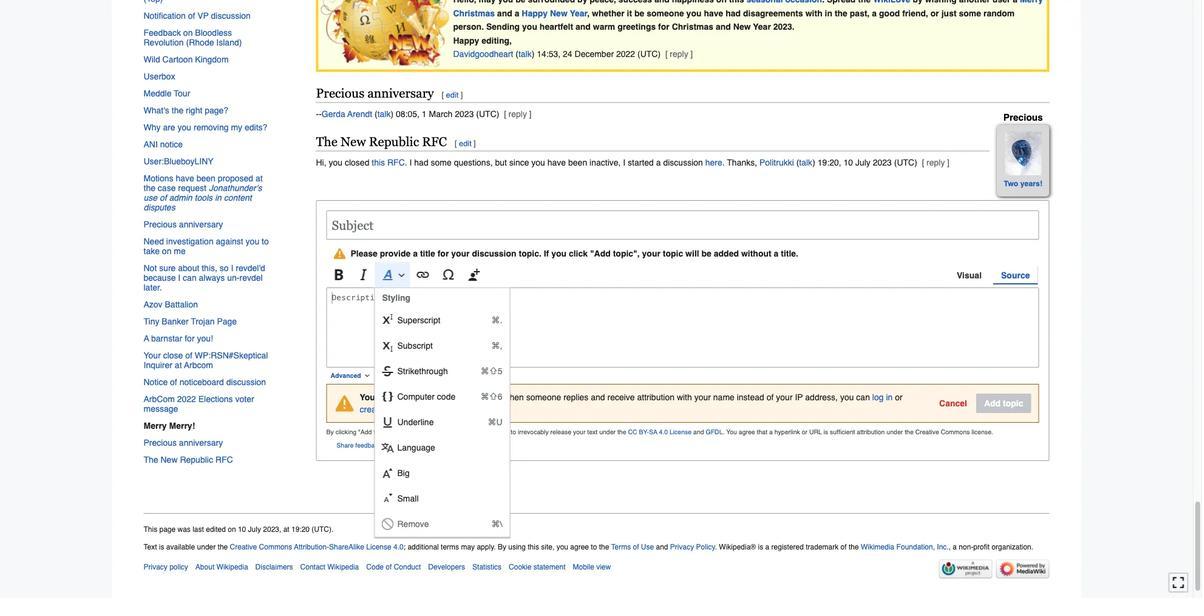 Task type: locate. For each thing, give the bounding box(es) containing it.
0 vertical spatial happy
[[522, 8, 548, 18]]

closed
[[345, 158, 369, 168]]

special character image
[[442, 263, 454, 288]]

0 vertical spatial had
[[726, 8, 741, 18]]

0 horizontal spatial ,
[[588, 8, 590, 18]]

commons down 2023,
[[259, 544, 292, 552]]

rfc down the march
[[422, 135, 447, 149]]

0 horizontal spatial reply
[[509, 109, 527, 119]]

2 horizontal spatial in
[[886, 393, 893, 403]]

arendt
[[347, 109, 372, 119]]

merry christmas
[[453, 0, 1043, 18]]

text
[[144, 544, 157, 552]]

page
[[217, 317, 237, 327]]

1 vertical spatial topic",
[[374, 429, 391, 436]]

merry inside merry christmas
[[1020, 0, 1043, 5]]

0 vertical spatial topic",
[[613, 249, 640, 259]]

feature
[[412, 442, 432, 450]]

the down merry merry!
[[144, 456, 158, 465]]

. left thanks,
[[722, 158, 725, 168]]

source tab
[[993, 266, 1038, 286]]

republic down 'merry!'
[[180, 456, 213, 465]]

at right proposed
[[256, 174, 263, 184]]

link ⌘k image
[[417, 263, 429, 288]]

1 vertical spatial some
[[431, 158, 452, 168]]

greetings
[[618, 22, 656, 32]]

0 vertical spatial by
[[326, 429, 334, 436]]

arbcom
[[144, 395, 175, 405]]

replies
[[564, 393, 589, 403]]

commons left license.
[[941, 429, 970, 436]]

the new republic rfc down 'merry!'
[[144, 456, 233, 465]]

1 vertical spatial with
[[677, 393, 692, 403]]

about wikipedia link
[[195, 564, 248, 572]]

disputes
[[144, 203, 175, 213]]

creative down cancel button
[[915, 429, 939, 436]]

talk link for ) 14:53, 24 december 2022 (utc)
[[518, 49, 532, 59]]

0 vertical spatial topic
[[663, 249, 683, 259]]

2 vertical spatial in
[[886, 393, 893, 403]]

talk left 14:53,
[[518, 49, 532, 59]]

footer
[[144, 514, 1049, 583]]

on inside footer
[[228, 526, 236, 535]]

1 vertical spatial can
[[856, 393, 870, 403]]

1 vertical spatial [ edit ]
[[455, 139, 476, 149]]

under inside footer
[[197, 544, 216, 552]]

0 horizontal spatial this
[[372, 158, 385, 168]]

1 horizontal spatial some
[[959, 8, 981, 18]]

the up hi,
[[316, 135, 337, 149]]

talk left the 19:20,
[[799, 158, 812, 168]]

0 horizontal spatial about
[[178, 264, 199, 274]]

visual
[[957, 271, 982, 281]]

hi, you closed this rfc . i had some questions, but since you have been inactive, i started a discussion here . thanks, politrukki ( talk ) 19:20, 10 july 2023 (utc) [ reply ]
[[316, 158, 949, 168]]

christmas inside merry christmas
[[453, 8, 495, 18]]

arbcom
[[184, 361, 213, 371]]

topic", up the 'share feedback about this feature' at the left of the page
[[374, 429, 391, 436]]

1 vertical spatial (
[[375, 109, 377, 119]]

are right why
[[163, 123, 175, 133]]

, left non-
[[949, 544, 951, 552]]

1 vertical spatial edit link
[[459, 139, 472, 149]]

1 - from the left
[[316, 109, 319, 119]]

what's the right page?
[[144, 106, 228, 116]]

feedback
[[144, 28, 181, 38]]

about down by clicking "add topic", you agree to our
[[383, 442, 399, 450]]

privacy policy link
[[670, 544, 715, 552]]

1 vertical spatial about
[[383, 442, 399, 450]]

someone right when
[[526, 393, 561, 403]]

edit link up questions,
[[459, 139, 472, 149]]

1 vertical spatial reply
[[509, 109, 527, 119]]

0 horizontal spatial 2023
[[455, 109, 474, 119]]

1 horizontal spatial 2022
[[616, 49, 635, 59]]

wikipedia for contact wikipedia
[[327, 564, 359, 572]]

jonathunder's use of admin tools in content disputes
[[144, 184, 262, 213]]

) left the 19:20,
[[812, 158, 815, 168]]

( down sending
[[516, 49, 518, 59]]

wikipedia down sharealike
[[327, 564, 359, 572]]

privacy left policy
[[670, 544, 694, 552]]

of inside jonathunder's use of admin tools in content disputes
[[160, 193, 167, 203]]

0 vertical spatial are
[[163, 123, 175, 133]]

trademark
[[806, 544, 839, 552]]

july
[[855, 158, 871, 168], [248, 526, 261, 535]]

commons inside footer
[[259, 544, 292, 552]]

been
[[568, 158, 587, 168], [197, 174, 215, 184]]

1 vertical spatial topic
[[1003, 399, 1023, 409]]

are up "an"
[[378, 393, 390, 403]]

a inside , whether it be someone you have had disagreements with in the past, a good friend, or just some random person. sending you heartfelt and warm greetings for christmas and new year 2023. happy editing,
[[872, 8, 877, 18]]

a
[[144, 334, 149, 344]]

) left 14:53,
[[532, 49, 535, 59]]

2 wikipedia from the left
[[327, 564, 359, 572]]

what's the right page? link
[[144, 102, 272, 119]]

gfdl link
[[706, 429, 723, 436]]

just
[[942, 8, 957, 18]]

1 vertical spatial by
[[498, 544, 506, 552]]

tiny banker trojan page link
[[144, 314, 272, 331]]

footer containing this page was last edited on 10 july 2023, at 19:20
[[144, 514, 1049, 583]]

2 vertical spatial rfc
[[215, 456, 233, 465]]

had right this rfc link
[[414, 158, 428, 168]]

1 vertical spatial ,
[[949, 544, 951, 552]]

tiny banker trojan page
[[144, 317, 237, 327]]

, left whether
[[588, 8, 590, 18]]

a left registered
[[765, 544, 769, 552]]

be right will
[[702, 249, 712, 259]]

this
[[144, 526, 157, 535]]

19:20,
[[818, 158, 841, 168]]

0 horizontal spatial rfc
[[215, 456, 233, 465]]

discussion up voter
[[226, 378, 266, 388]]

(rhode
[[186, 38, 214, 48]]

of left use
[[633, 544, 639, 552]]

happy inside , whether it be someone you have had disagreements with in the past, a good friend, or just some random person. sending you heartfelt and warm greetings for christmas and new year 2023. happy editing,
[[453, 36, 479, 45]]

under down "last"
[[197, 544, 216, 552]]

can left log
[[856, 393, 870, 403]]

merry for merry merry!
[[144, 422, 167, 431]]

1 vertical spatial or
[[895, 393, 903, 403]]

been left the inactive,
[[568, 158, 587, 168]]

at inside your close of wp:rsn#skeptical inquirer at arbcom
[[175, 361, 182, 371]]

a left title.
[[774, 249, 779, 259]]

i left started
[[623, 158, 626, 168]]

1 vertical spatial this
[[401, 442, 411, 450]]

have left 'disagreements'
[[704, 8, 723, 18]]

2 vertical spatial talk
[[799, 158, 812, 168]]

1 horizontal spatial this
[[401, 442, 411, 450]]

page
[[159, 526, 176, 535]]

0 horizontal spatial some
[[431, 158, 452, 168]]

merry inside 'merry merry!' link
[[144, 422, 167, 431]]

privacy down text
[[144, 564, 167, 572]]

0 vertical spatial talk
[[518, 49, 532, 59]]

is right url
[[824, 429, 828, 436]]

our
[[430, 429, 439, 436]]

1 horizontal spatial in
[[825, 8, 832, 18]]

are inside you are not logged in. to be notified when someone replies and receive attribution with your name instead of your ip address, you can log in or create an account
[[378, 393, 390, 403]]

policy
[[170, 564, 188, 572]]

2 vertical spatial reply button
[[927, 158, 945, 168]]

1 vertical spatial creative
[[230, 544, 257, 552]]

a right started
[[656, 158, 661, 168]]

close
[[163, 351, 183, 361]]

edit for precious anniversary
[[446, 91, 459, 100]]

- left gerda at the top
[[316, 109, 319, 119]]

need
[[144, 237, 164, 247]]

2022 down noticeboard
[[177, 395, 196, 405]]

powered by mediawiki image
[[996, 560, 1049, 579]]

0 horizontal spatial can
[[183, 274, 197, 283]]

[ edit ] for the new republic rfc
[[455, 139, 476, 149]]

edit link for precious anniversary
[[446, 91, 459, 100]]

2 vertical spatial this
[[528, 544, 539, 552]]

added
[[714, 249, 739, 259]]

with left 'name'
[[677, 393, 692, 403]]

anniversary up investigation
[[179, 220, 223, 230]]

and up sending
[[497, 8, 512, 18]]

wikimedia foundation image
[[939, 560, 992, 579]]

new
[[550, 8, 568, 18], [733, 22, 751, 32], [341, 135, 366, 149], [161, 456, 178, 465]]

, whether it be someone you have had disagreements with in the past, a good friend, or just some random person. sending you heartfelt and warm greetings for christmas and new year 2023. happy editing,
[[453, 8, 1015, 45]]

2 horizontal spatial or
[[931, 8, 939, 18]]

0 horizontal spatial happy
[[453, 36, 479, 45]]

0 horizontal spatial 4.0
[[393, 544, 404, 552]]

add
[[984, 399, 1001, 409]]

are
[[163, 123, 175, 133], [378, 393, 390, 403]]

userbox
[[144, 72, 175, 82]]

[ edit ] up questions,
[[455, 139, 476, 149]]

1 wikipedia from the left
[[216, 564, 248, 572]]

Subject text field
[[326, 211, 1039, 240]]

0 horizontal spatial (
[[375, 109, 377, 119]]

content
[[224, 193, 252, 203]]

your left "ip" on the bottom right
[[776, 393, 793, 403]]

on right edited
[[228, 526, 236, 535]]

add topic
[[984, 399, 1023, 409]]

notice
[[160, 140, 183, 150]]

1 vertical spatial talk link
[[377, 109, 391, 119]]

1 horizontal spatial 4.0
[[659, 429, 668, 436]]

or left just
[[931, 8, 939, 18]]

to up the mobile view
[[591, 544, 597, 552]]

wikipedia
[[216, 564, 248, 572], [327, 564, 359, 572]]

10
[[844, 158, 853, 168], [238, 526, 246, 535]]

under down log in link
[[887, 429, 903, 436]]

merry christmas link
[[453, 0, 1043, 18]]

0 vertical spatial some
[[959, 8, 981, 18]]

meddle tour link
[[144, 85, 272, 102]]

you inside you are not logged in. to be notified when someone replies and receive attribution with your name instead of your ip address, you can log in or create an account
[[840, 393, 854, 403]]

1 vertical spatial privacy
[[144, 564, 167, 572]]

had for some
[[414, 158, 428, 168]]

0 vertical spatial can
[[183, 274, 197, 283]]

2023 right the march
[[455, 109, 474, 119]]

attribution inside you are not logged in. to be notified when someone replies and receive attribution with your name instead of your ip address, you can log in or create an account
[[637, 393, 675, 403]]

1 horizontal spatial )
[[532, 49, 535, 59]]

to inside need investigation against you to take on me
[[262, 237, 269, 247]]

request
[[178, 184, 206, 193]]

0 vertical spatial edit link
[[446, 91, 459, 100]]

0 horizontal spatial on
[[162, 247, 171, 257]]

or right log in link
[[895, 393, 903, 403]]

christmas up person.
[[453, 8, 495, 18]]

1 horizontal spatial talk
[[518, 49, 532, 59]]

edit link for the new republic rfc
[[459, 139, 472, 149]]

agree
[[405, 429, 421, 436], [493, 429, 509, 436], [739, 429, 755, 436], [570, 544, 589, 552]]

this rfc link
[[372, 158, 405, 168]]

under
[[599, 429, 616, 436], [887, 429, 903, 436], [197, 544, 216, 552]]

please provide a title for your discussion topic. if you click "add topic", your topic will be added without a title.
[[351, 249, 798, 259]]

case
[[158, 184, 176, 193]]

0 horizontal spatial is
[[159, 544, 164, 552]]

0 horizontal spatial wikipedia
[[216, 564, 248, 572]]

is right wikipedia®
[[758, 544, 763, 552]]

at right 2023,
[[283, 526, 289, 535]]

2 vertical spatial anniversary
[[179, 439, 223, 448]]

by left clicking
[[326, 429, 334, 436]]

of right close
[[185, 351, 192, 361]]

new up heartfelt
[[550, 8, 568, 18]]

may
[[461, 544, 475, 552]]

of inside you are not logged in. to be notified when someone replies and receive attribution with your name instead of your ip address, you can log in or create an account
[[767, 393, 774, 403]]

provide
[[380, 249, 411, 259]]

2 vertical spatial reply
[[927, 158, 945, 168]]

cookie
[[509, 564, 532, 572]]

have
[[704, 8, 723, 18], [548, 158, 566, 168], [176, 174, 194, 184]]

2 vertical spatial on
[[228, 526, 236, 535]]

in inside jonathunder's use of admin tools in content disputes
[[215, 193, 222, 203]]

about down me
[[178, 264, 199, 274]]

agree up 'mobile'
[[570, 544, 589, 552]]

if
[[544, 249, 549, 259]]

2022 down the greetings
[[616, 49, 635, 59]]

creative down this page was last edited on 10 july 2023, at 19:20 (utc) .
[[230, 544, 257, 552]]

. down 'name'
[[723, 429, 725, 436]]

developers link
[[428, 564, 465, 572]]

some inside , whether it be someone you have had disagreements with in the past, a good friend, or just some random person. sending you heartfelt and warm greetings for christmas and new year 2023. happy editing,
[[959, 8, 981, 18]]

not
[[144, 264, 157, 274]]

4.0 right sa
[[659, 429, 668, 436]]

1 vertical spatial had
[[414, 158, 428, 168]]

0 horizontal spatial be
[[462, 393, 471, 403]]

revdel
[[240, 274, 263, 283]]

you
[[686, 8, 702, 18], [522, 22, 537, 32], [178, 123, 191, 133], [329, 158, 342, 168], [531, 158, 545, 168], [246, 237, 259, 247], [551, 249, 566, 259], [840, 393, 854, 403], [393, 429, 403, 436], [557, 544, 568, 552]]

rfc inside the new republic rfc link
[[215, 456, 233, 465]]

for right the greetings
[[658, 22, 670, 32]]

( right arendt
[[375, 109, 377, 119]]

azov battalion link
[[144, 297, 272, 314]]

2023.
[[773, 22, 795, 32]]

0 horizontal spatial "add
[[358, 429, 372, 436]]

of inside your close of wp:rsn#skeptical inquirer at arbcom
[[185, 351, 192, 361]]

by
[[326, 429, 334, 436], [498, 544, 506, 552]]

rfc right closed
[[387, 158, 405, 168]]

1 vertical spatial have
[[548, 158, 566, 168]]

1 vertical spatial christmas
[[672, 22, 713, 32]]

the new republic rfc
[[316, 135, 447, 149], [144, 456, 233, 465]]

1 vertical spatial are
[[378, 393, 390, 403]]

had left 'disagreements'
[[726, 8, 741, 18]]

clicking
[[336, 429, 356, 436]]

take
[[144, 247, 160, 257]]

4.0 up the code of conduct link
[[393, 544, 404, 552]]

by clicking "add topic", you agree to our
[[326, 429, 441, 436]]

1 vertical spatial edit
[[459, 139, 472, 149]]

about inside not sure about this, so i revdel'd because i can always un-revdel later.
[[178, 264, 199, 274]]

1 vertical spatial precious anniversary link
[[144, 435, 272, 452]]

license
[[670, 429, 692, 436], [366, 544, 391, 552]]

christmas inside , whether it be someone you have had disagreements with in the past, a good friend, or just some random person. sending you heartfelt and warm greetings for christmas and new year 2023. happy editing,
[[672, 22, 713, 32]]

precious anniversary
[[316, 86, 434, 101], [144, 220, 223, 230], [144, 439, 223, 448]]

with right 'disagreements'
[[806, 8, 823, 18]]

0 vertical spatial at
[[256, 174, 263, 184]]

year up heartfelt
[[570, 8, 588, 18]]

wikipedia right the about
[[216, 564, 248, 572]]

alert image
[[334, 248, 346, 260]]

have inside , whether it be someone you have had disagreements with in the past, a good friend, or just some random person. sending you heartfelt and warm greetings for christmas and new year 2023. happy editing,
[[704, 8, 723, 18]]

agree down underline
[[405, 429, 421, 436]]

talk link left 08:05,
[[377, 109, 391, 119]]

talk link
[[518, 49, 532, 59], [377, 109, 391, 119], [799, 158, 812, 168]]

some left questions,
[[431, 158, 452, 168]]

0 vertical spatial privacy
[[670, 544, 694, 552]]

for
[[658, 22, 670, 32], [438, 249, 449, 259], [185, 334, 195, 344]]

in inside you are not logged in. to be notified when someone replies and receive attribution with your name instead of your ip address, you can log in or create an account
[[886, 393, 893, 403]]

can inside you are not logged in. to be notified when someone replies and receive attribution with your name instead of your ip address, you can log in or create an account
[[856, 393, 870, 403]]

10 right edited
[[238, 526, 246, 535]]

2 precious anniversary link from the top
[[144, 435, 272, 452]]

0 horizontal spatial for
[[185, 334, 195, 344]]

2 - from the left
[[319, 109, 322, 119]]

had inside , whether it be someone you have had disagreements with in the past, a good friend, or just some random person. sending you heartfelt and warm greetings for christmas and new year 2023. happy editing,
[[726, 8, 741, 18]]

disclaimers
[[255, 564, 293, 572]]

anniversary for 2nd precious anniversary link
[[179, 439, 223, 448]]

0 vertical spatial attribution
[[637, 393, 675, 403]]

1 precious anniversary link from the top
[[144, 216, 272, 233]]

topic",
[[613, 249, 640, 259], [374, 429, 391, 436]]

the inside motions have been proposed at the case request
[[144, 184, 155, 193]]

wikimedia foundation, inc. link
[[861, 544, 949, 552]]

reply button
[[670, 49, 688, 59], [509, 109, 527, 119], [927, 158, 945, 168]]

precious anniversary link down 'merry!'
[[144, 435, 272, 452]]

new down merry merry!
[[161, 456, 178, 465]]

precious anniversary down 'merry!'
[[144, 439, 223, 448]]

you inside you are not logged in. to be notified when someone replies and receive attribution with your name instead of your ip address, you can log in or create an account
[[360, 393, 375, 403]]

0 vertical spatial year
[[570, 8, 588, 18]]

1 horizontal spatial with
[[806, 8, 823, 18]]

-
[[316, 109, 319, 119], [319, 109, 322, 119]]

0 vertical spatial in
[[825, 8, 832, 18]]

why
[[144, 123, 161, 133]]

2 horizontal spatial this
[[528, 544, 539, 552]]

in inside , whether it be someone you have had disagreements with in the past, a good friend, or just some random person. sending you heartfelt and warm greetings for christmas and new year 2023. happy editing,
[[825, 8, 832, 18]]

0 horizontal spatial )
[[391, 109, 394, 119]]

0 vertical spatial have
[[704, 8, 723, 18]]

you up 'create'
[[360, 393, 375, 403]]

08:05,
[[396, 109, 420, 119]]

the
[[835, 8, 848, 18], [172, 106, 183, 116], [144, 184, 155, 193], [617, 429, 626, 436], [905, 429, 914, 436], [218, 544, 228, 552], [599, 544, 609, 552], [849, 544, 859, 552]]

year inside , whether it be someone you have had disagreements with in the past, a good friend, or just some random person. sending you heartfelt and warm greetings for christmas and new year 2023. happy editing,
[[753, 22, 771, 32]]

computer code
[[397, 393, 456, 402]]

( right politrukki
[[796, 158, 799, 168]]

edit up questions,
[[459, 139, 472, 149]]

with inside , whether it be someone you have had disagreements with in the past, a good friend, or just some random person. sending you heartfelt and warm greetings for christmas and new year 2023. happy editing,
[[806, 8, 823, 18]]

2 vertical spatial be
[[462, 393, 471, 403]]

i right this rfc link
[[410, 158, 412, 168]]

discussion left 'here' link
[[663, 158, 703, 168]]

0 vertical spatial about
[[178, 264, 199, 274]]

⌘⇧6
[[481, 393, 502, 402]]

0 vertical spatial been
[[568, 158, 587, 168]]

code of conduct
[[366, 564, 421, 572]]

some right just
[[959, 8, 981, 18]]

0 vertical spatial someone
[[647, 8, 684, 18]]

0 horizontal spatial 2022
[[177, 395, 196, 405]]

, inside , whether it be someone you have had disagreements with in the past, a good friend, or just some random person. sending you heartfelt and warm greetings for christmas and new year 2023. happy editing,
[[588, 8, 590, 18]]

reply button for -- gerda arendt ( talk ) 08:05, 1 march 2023 (utc) [ reply ]
[[509, 109, 527, 119]]

have right since
[[548, 158, 566, 168]]

[ edit ]
[[442, 91, 463, 100], [455, 139, 476, 149]]

2 vertical spatial at
[[283, 526, 289, 535]]

"add up feedback
[[358, 429, 372, 436]]

)
[[532, 49, 535, 59], [391, 109, 394, 119], [812, 158, 815, 168]]

been down user:blueboyliny link
[[197, 174, 215, 184]]

0 vertical spatial )
[[532, 49, 535, 59]]

0 vertical spatial reply button
[[670, 49, 688, 59]]

be inside you are not logged in. to be notified when someone replies and receive attribution with your name instead of your ip address, you can log in or create an account
[[462, 393, 471, 403]]

remove
[[397, 520, 429, 530]]

0 horizontal spatial under
[[197, 544, 216, 552]]

1 horizontal spatial had
[[726, 8, 741, 18]]



Task type: vqa. For each thing, say whether or not it's contained in the screenshot.
'voter'
yes



Task type: describe. For each thing, give the bounding box(es) containing it.
editing,
[[482, 36, 512, 45]]

talk link for ) 08:05, 1 march 2023 (utc)
[[377, 109, 391, 119]]

merry!
[[169, 422, 195, 431]]

been inside motions have been proposed at the case request
[[197, 174, 215, 184]]

of right notice
[[170, 378, 177, 388]]

. left wikipedia®
[[715, 544, 717, 552]]

edited
[[206, 526, 226, 535]]

apply.
[[477, 544, 496, 552]]

0 vertical spatial july
[[855, 158, 871, 168]]

additional
[[408, 544, 439, 552]]

two
[[1004, 180, 1018, 188]]

source
[[1001, 271, 1030, 281]]

1 vertical spatial the
[[144, 456, 158, 465]]

at inside motions have been proposed at the case request
[[256, 174, 263, 184]]

1 vertical spatial 4.0
[[393, 544, 404, 552]]

to left the our
[[423, 429, 428, 436]]

advanced button
[[326, 368, 375, 385]]

0 vertical spatial the new republic rfc
[[316, 135, 447, 149]]

not sure about this, so i revdel'd because i can always un-revdel later.
[[144, 264, 265, 293]]

be inside , whether it be someone you have had disagreements with in the past, a good friend, or just some random person. sending you heartfelt and warm greetings for christmas and new year 2023. happy editing,
[[635, 8, 644, 18]]

[ edit ] for precious anniversary
[[442, 91, 463, 100]]

view
[[596, 564, 611, 572]]

add topic button
[[976, 394, 1031, 414]]

account
[[398, 405, 427, 415]]

create an account link
[[360, 405, 427, 415]]

are for why
[[163, 123, 175, 133]]

edit for the new republic rfc
[[459, 139, 472, 149]]

0 horizontal spatial republic
[[180, 456, 213, 465]]

on inside need investigation against you to take on me
[[162, 247, 171, 257]]

hi,
[[316, 158, 326, 168]]

0 vertical spatial reply
[[670, 49, 688, 59]]

2 vertical spatial precious anniversary
[[144, 439, 223, 448]]

against
[[216, 237, 243, 247]]

switch editor tab list
[[949, 263, 1039, 288]]

0 vertical spatial 10
[[844, 158, 853, 168]]

strikethrough
[[397, 367, 448, 377]]

underline
[[397, 418, 434, 428]]

wp:rsn#skeptical
[[195, 351, 268, 361]]

1 vertical spatial you
[[726, 429, 737, 436]]

to left irrevocably
[[511, 429, 516, 436]]

feedback on bloodless revolution (rhode island) link
[[144, 25, 272, 51]]

0 vertical spatial 2022
[[616, 49, 635, 59]]

and down ⌘u
[[480, 429, 491, 436]]

by inside footer
[[498, 544, 506, 552]]

1 horizontal spatial happy
[[522, 8, 548, 18]]

1 horizontal spatial been
[[568, 158, 587, 168]]

title.
[[781, 249, 798, 259]]

ani
[[144, 140, 158, 150]]

1 horizontal spatial the
[[316, 135, 337, 149]]

your left "text"
[[573, 429, 586, 436]]

that
[[757, 429, 767, 436]]

foundation,
[[897, 544, 935, 552]]

0 vertical spatial anniversary
[[368, 86, 434, 101]]

1 vertical spatial precious anniversary
[[144, 220, 223, 230]]

had for disagreements
[[726, 8, 741, 18]]

1 horizontal spatial ,
[[949, 544, 951, 552]]

disagreements
[[743, 8, 803, 18]]

was
[[178, 526, 191, 535]]

1 horizontal spatial under
[[599, 429, 616, 436]]

1 horizontal spatial (
[[516, 49, 518, 59]]

topic inside button
[[1003, 399, 1023, 409]]

0 horizontal spatial creative
[[230, 544, 257, 552]]

admin
[[169, 193, 192, 203]]

2 vertical spatial or
[[802, 429, 808, 436]]

i right so
[[231, 264, 233, 274]]

please
[[351, 249, 378, 259]]

terms
[[441, 544, 459, 552]]

2023,
[[263, 526, 281, 535]]

always
[[199, 274, 225, 283]]

a left non-
[[953, 544, 957, 552]]

1 vertical spatial "add
[[358, 429, 372, 436]]

hyperlink
[[775, 429, 800, 436]]

politrukki link
[[760, 158, 794, 168]]

-- gerda arendt ( talk ) 08:05, 1 march 2023 (utc) [ reply ]
[[316, 109, 531, 119]]

and left 'gfdl' link at the right bottom
[[693, 429, 704, 436]]

use
[[144, 193, 157, 203]]

this,
[[202, 264, 217, 274]]

superscript
[[397, 316, 440, 326]]

mobile view
[[573, 564, 611, 572]]

2 horizontal spatial talk link
[[799, 158, 812, 168]]

merry for merry christmas
[[1020, 0, 1043, 5]]

battalion
[[165, 300, 198, 310]]

log
[[872, 393, 884, 403]]

not sure about this, so i revdel'd because i can always un-revdel later. link
[[144, 260, 272, 297]]

anniversary for first precious anniversary link
[[179, 220, 223, 230]]

for inside , whether it be someone you have had disagreements with in the past, a good friend, or just some random person. sending you heartfelt and warm greetings for christmas and new year 2023. happy editing,
[[658, 22, 670, 32]]

bold ⌘b image
[[333, 263, 345, 288]]

2 vertical spatial for
[[185, 334, 195, 344]]

1 vertical spatial july
[[248, 526, 261, 535]]

your up special character icon
[[451, 249, 470, 259]]

are for you
[[378, 393, 390, 403]]

. up sharealike
[[332, 526, 334, 535]]

small
[[397, 495, 419, 504]]

your
[[144, 351, 161, 361]]

url
[[809, 429, 822, 436]]

motions have been proposed at the case request
[[144, 174, 263, 193]]

have inside motions have been proposed at the case request
[[176, 174, 194, 184]]

2 horizontal spatial is
[[824, 429, 828, 436]]

0 horizontal spatial talk
[[377, 109, 391, 119]]

code
[[437, 393, 456, 402]]

0 vertical spatial 4.0
[[659, 429, 668, 436]]

and left warm
[[576, 22, 591, 32]]

sa
[[649, 429, 657, 436]]

revolution
[[144, 38, 184, 48]]

fullscreen image
[[1172, 577, 1185, 589]]

your left will
[[642, 249, 661, 259]]

this for feature
[[401, 442, 411, 450]]

your left 'name'
[[694, 393, 711, 403]]

1 horizontal spatial for
[[438, 249, 449, 259]]

and a happy new year
[[495, 8, 588, 18]]

2022 inside arbcom 2022 elections voter message
[[177, 395, 196, 405]]

2 horizontal spatial rfc
[[422, 135, 447, 149]]

meddle
[[144, 89, 171, 99]]

of left the 'vp'
[[188, 11, 195, 21]]

discussion up "bloodless"
[[211, 11, 251, 21]]

on inside feedback on bloodless revolution (rhode island)
[[183, 28, 193, 38]]

because
[[144, 274, 176, 283]]

need investigation against you to take on me
[[144, 237, 269, 257]]

to
[[451, 393, 460, 403]]

wikipedia for about wikipedia
[[216, 564, 248, 572]]

or inside , whether it be someone you have had disagreements with in the past, a good friend, or just some random person. sending you heartfelt and warm greetings for christmas and new year 2023. happy editing,
[[931, 8, 939, 18]]

0 horizontal spatial topic",
[[374, 429, 391, 436]]

name
[[713, 393, 735, 403]]

1 horizontal spatial attribution
[[857, 429, 885, 436]]

what's
[[144, 106, 169, 116]]

reply button for davidgoodheart ( talk ) 14:53, 24 december 2022 (utc) [ reply ]
[[670, 49, 688, 59]]

0 vertical spatial precious anniversary
[[316, 86, 434, 101]]

about for this
[[383, 442, 399, 450]]

at inside footer
[[283, 526, 289, 535]]

discussion up mention a user icon
[[472, 249, 516, 259]]

agree left that
[[739, 429, 755, 436]]

1 vertical spatial )
[[391, 109, 394, 119]]

tour
[[174, 89, 190, 99]]

topic.
[[519, 249, 541, 259]]

gfdl
[[706, 429, 723, 436]]

click
[[569, 249, 588, 259]]

and right use
[[656, 544, 668, 552]]

1 horizontal spatial privacy
[[670, 544, 694, 552]]

language
[[397, 444, 435, 453]]

new inside , whether it be someone you have had disagreements with in the past, a good friend, or just some random person. sending you heartfelt and warm greetings for christmas and new year 2023. happy editing,
[[733, 22, 751, 32]]

an
[[386, 405, 395, 415]]

. down 08:05,
[[405, 158, 407, 168]]

1 horizontal spatial creative
[[915, 429, 939, 436]]

agree inside footer
[[570, 544, 589, 552]]

so
[[220, 264, 229, 274]]

sharealike
[[329, 544, 364, 552]]

2 horizontal spatial )
[[812, 158, 815, 168]]

and down merry christmas
[[716, 22, 731, 32]]

a up sending
[[515, 8, 519, 18]]

or inside you are not logged in. to be notified when someone replies and receive attribution with your name instead of your ip address, you can log in or create an account
[[895, 393, 903, 403]]

wikipedia®
[[719, 544, 756, 552]]

need investigation against you to take on me link
[[144, 233, 272, 260]]

1 vertical spatial rfc
[[387, 158, 405, 168]]

trojan
[[191, 317, 215, 327]]

2 horizontal spatial under
[[887, 429, 903, 436]]

new up closed
[[341, 135, 366, 149]]

agree down ⌘u
[[493, 429, 509, 436]]

0 vertical spatial republic
[[369, 135, 419, 149]]

this inside footer
[[528, 544, 539, 552]]

instead
[[737, 393, 764, 403]]

Description text field
[[327, 289, 1039, 368]]

of right trademark
[[841, 544, 847, 552]]

can inside not sure about this, so i revdel'd because i can always un-revdel later.
[[183, 274, 197, 283]]

license inside footer
[[366, 544, 391, 552]]

24
[[563, 49, 572, 59]]

i right the sure
[[178, 274, 180, 283]]

conduct
[[394, 564, 421, 572]]

someone inside you are not logged in. to be notified when someone replies and receive attribution with your name instead of your ip address, you can log in or create an account
[[526, 393, 561, 403]]

statement
[[534, 564, 566, 572]]

me
[[174, 247, 186, 257]]

your close of wp:rsn#skeptical inquirer at arbcom link
[[144, 348, 272, 374]]

2 vertical spatial (
[[796, 158, 799, 168]]

about for this,
[[178, 264, 199, 274]]

0 horizontal spatial the new republic rfc
[[144, 456, 233, 465]]

0 vertical spatial "add
[[590, 249, 611, 259]]

1 horizontal spatial topic",
[[613, 249, 640, 259]]

2 horizontal spatial be
[[702, 249, 712, 259]]

styling
[[382, 294, 411, 303]]

later.
[[144, 283, 162, 293]]

receive
[[607, 393, 635, 403]]

1 horizontal spatial license
[[670, 429, 692, 436]]

italic ⌘i image
[[357, 263, 369, 288]]

of right code
[[386, 564, 392, 572]]

a right that
[[769, 429, 773, 436]]

organization.
[[992, 544, 1033, 552]]

someone inside , whether it be someone you have had disagreements with in the past, a good friend, or just some random person. sending you heartfelt and warm greetings for christmas and new year 2023. happy editing,
[[647, 8, 684, 18]]

irrevocably
[[518, 429, 549, 436]]

sufficient
[[830, 429, 855, 436]]

edits?
[[245, 123, 267, 133]]

the inside , whether it be someone you have had disagreements with in the past, a good friend, or just some random person. sending you heartfelt and warm greetings for christmas and new year 2023. happy editing,
[[835, 8, 848, 18]]

ip
[[795, 393, 803, 403]]

with inside you are not logged in. to be notified when someone replies and receive attribution with your name instead of your ip address, you can log in or create an account
[[677, 393, 692, 403]]

you inside need investigation against you to take on me
[[246, 237, 259, 247]]

privacy policy
[[144, 564, 188, 572]]

cancel
[[939, 399, 967, 409]]

10 inside footer
[[238, 526, 246, 535]]

1 horizontal spatial is
[[758, 544, 763, 552]]

page?
[[205, 106, 228, 116]]

2 horizontal spatial talk
[[799, 158, 812, 168]]

and inside you are not logged in. to be notified when someone replies and receive attribution with your name instead of your ip address, you can log in or create an account
[[591, 393, 605, 403]]

mention a user image
[[468, 263, 480, 288]]

davidgoodheart ( talk ) 14:53, 24 december 2022 (utc) [ reply ]
[[453, 49, 693, 59]]

1 horizontal spatial commons
[[941, 429, 970, 436]]

this for rfc
[[372, 158, 385, 168]]

title
[[420, 249, 435, 259]]

a left title
[[413, 249, 418, 259]]

1 vertical spatial 2023
[[873, 158, 892, 168]]

share
[[337, 442, 354, 450]]

inactive,
[[590, 158, 621, 168]]



